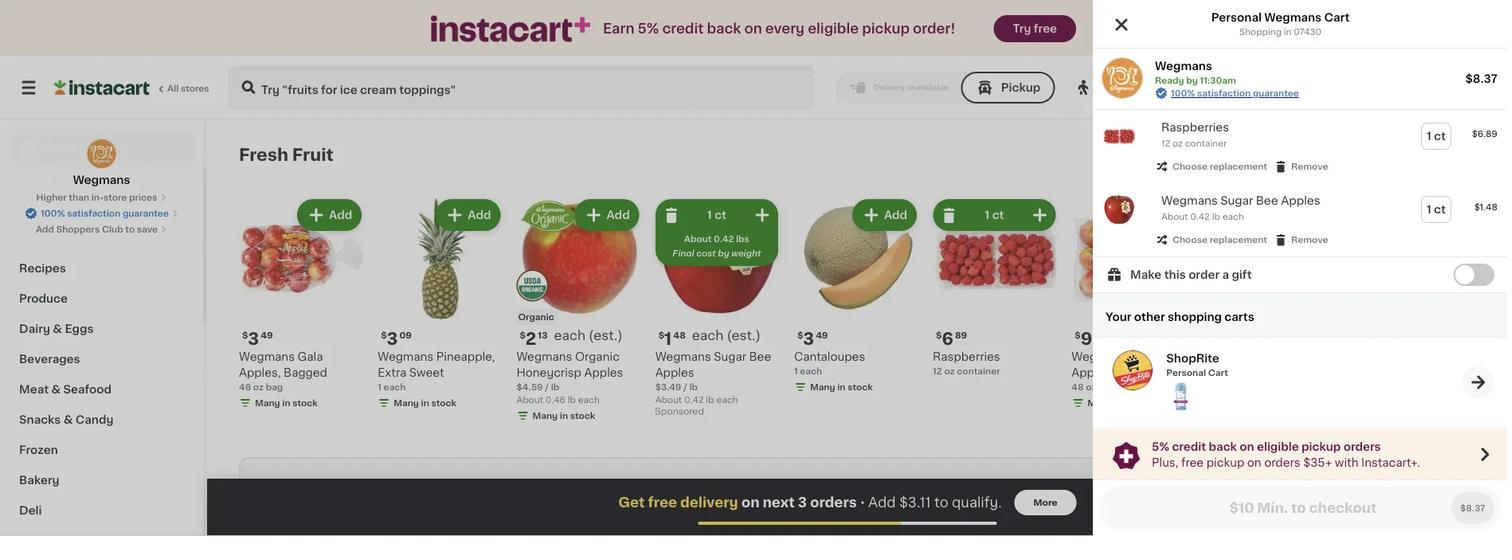 Task type: locate. For each thing, give the bounding box(es) containing it.
on left every
[[744, 22, 762, 35]]

100%
[[1171, 89, 1195, 98], [41, 209, 65, 218]]

buy it again link
[[10, 164, 194, 196]]

stock for wegmans pineapple, extra sweet
[[431, 399, 457, 408]]

container down raspberries button
[[1185, 139, 1227, 148]]

organic down $2.13 each (estimated) element
[[575, 351, 620, 363]]

orders left •
[[810, 496, 857, 509]]

sugar inside wegmans sugar bee apples about 0.42 lb each
[[1221, 195, 1253, 206]]

0 vertical spatial personal
[[1211, 12, 1262, 23]]

bag inside wegmans gala apples, bagged 48 oz bag
[[266, 383, 283, 392]]

1 horizontal spatial 100%
[[1171, 89, 1195, 98]]

/ for organic
[[545, 383, 549, 392]]

1 ct button for wegmans sugar bee apples
[[1422, 197, 1451, 222]]

pickup for pickup
[[1001, 82, 1041, 93]]

1 vertical spatial to
[[934, 496, 948, 509]]

many in stock down cantaloupes 1 each
[[810, 383, 873, 392]]

12 down the 6
[[933, 367, 942, 376]]

try
[[1013, 23, 1031, 34]]

3 right next
[[798, 496, 807, 509]]

1 vertical spatial personal
[[1166, 369, 1206, 377]]

many for wegmans pineapple, extra sweet
[[394, 399, 419, 408]]

(est.)
[[727, 329, 761, 342], [1285, 329, 1319, 342], [589, 329, 623, 342]]

each (est.) inside $1.48 each (estimated) element
[[692, 329, 761, 342]]

produce
[[19, 293, 68, 304]]

(est.) inside $1.48 each (estimated) element
[[727, 329, 761, 342]]

pickup inside popup button
[[1100, 82, 1142, 93]]

remove for apples
[[1291, 235, 1328, 244]]

cart up the ready by 11:30am link
[[1324, 12, 1350, 23]]

raspberries 12 oz container down "farm"
[[1161, 122, 1229, 148]]

oz inside wegmans honeycrisp apples, bagged 48 oz bag
[[1086, 383, 1096, 392]]

48
[[673, 331, 686, 340], [239, 383, 251, 392], [1072, 383, 1084, 392]]

sugar inside wegmans sugar bee apples $3.49 / lb about 0.42 lb each
[[714, 351, 746, 363]]

stock down wegmans pineapple, extra sweet 1 each
[[431, 399, 457, 408]]

1 $ 3 49 from the left
[[242, 330, 273, 347]]

1 / from the left
[[683, 383, 687, 392]]

free right the plus,
[[1181, 457, 1204, 468]]

2 choose replacement button from the top
[[1155, 233, 1267, 247]]

1 vertical spatial credit
[[1172, 441, 1206, 452]]

pickup right the plus,
[[1207, 457, 1244, 468]]

wegmans inside wegmans organic honeycrisp apples $4.59 / lb about 0.46 lb each
[[517, 351, 572, 363]]

2 vertical spatial 0.42
[[684, 396, 704, 404]]

bee for wegmans sugar bee apples $3.49 / lb about 0.42 lb each
[[749, 351, 771, 363]]

fresh down $5.82 each (estimated) element
[[1269, 351, 1300, 363]]

bee inside wegmans sugar bee apples $3.49 / lb about 0.42 lb each
[[749, 351, 771, 363]]

1 replacement from the top
[[1210, 162, 1267, 171]]

raspberries button
[[1161, 121, 1229, 134]]

choose for 12
[[1173, 162, 1208, 171]]

$ 3 49 for cantaloupes
[[797, 330, 828, 347]]

each down extra
[[384, 383, 406, 392]]

1 vertical spatial choose replacement button
[[1155, 233, 1267, 247]]

1 choose replacement from the top
[[1173, 162, 1267, 171]]

2 remove button from the top
[[1274, 233, 1328, 247]]

remove button up wegmans sugar bee apples button
[[1274, 159, 1328, 174]]

choose replacement button down raspberries button
[[1155, 159, 1267, 174]]

7 $ from the left
[[797, 331, 803, 340]]

eligible
[[808, 22, 859, 35], [1257, 441, 1299, 452]]

0 horizontal spatial 11:30am
[[1200, 76, 1236, 85]]

0 horizontal spatial 100% satisfaction guarantee
[[41, 209, 169, 218]]

$1.48 each (estimated) element
[[655, 328, 781, 349]]

2 remove from the top
[[1291, 235, 1328, 244]]

eligible inside 5% credit back on eligible pickup orders plus, free pickup on orders $35+ with instacart+.
[[1257, 441, 1299, 452]]

in down cantaloupes 1 each
[[837, 383, 846, 392]]

1
[[1427, 131, 1431, 142], [1427, 204, 1431, 215], [707, 210, 712, 221], [985, 210, 990, 221], [664, 330, 672, 347], [794, 367, 798, 376], [378, 383, 382, 392]]

0 horizontal spatial sugar
[[714, 351, 746, 363]]

go to cart element
[[1463, 367, 1494, 398]]

2 each (est.) from the left
[[554, 329, 623, 342]]

main content
[[207, 119, 1507, 536]]

farm
[[1185, 82, 1216, 93]]

on inside treatment tracker modal 'dialog'
[[741, 496, 760, 509]]

honeycrisp
[[1130, 351, 1195, 363], [517, 367, 581, 379]]

about up cost at the top
[[684, 235, 712, 243]]

sugar down $1.48 each (estimated) element
[[714, 351, 746, 363]]

shop
[[45, 143, 74, 154]]

2 (est.) from the left
[[1285, 329, 1319, 342]]

0 horizontal spatial cart
[[1208, 369, 1228, 377]]

2 replacement from the top
[[1210, 235, 1267, 244]]

many in stock for gala
[[255, 399, 318, 408]]

1 vertical spatial remove button
[[1274, 233, 1328, 247]]

/ inside wegmans organic honeycrisp apples $4.59 / lb about 0.46 lb each
[[545, 383, 549, 392]]

wegmans ready by 11:30am
[[1155, 61, 1236, 85]]

cart inside personal wegmans cart shopping in 07430
[[1324, 12, 1350, 23]]

frozen link
[[10, 435, 194, 465]]

1 horizontal spatial bagged
[[1116, 367, 1160, 379]]

beverages link
[[10, 344, 194, 374]]

1 horizontal spatial bee
[[1256, 195, 1278, 206]]

1 down extra
[[378, 383, 382, 392]]

cart
[[1324, 12, 1350, 23], [1208, 369, 1228, 377]]

48 inside wegmans gala apples, bagged 48 oz bag
[[239, 383, 251, 392]]

apples, inside wegmans gala apples, bagged 48 oz bag
[[239, 367, 281, 379]]

1 horizontal spatial apples
[[655, 367, 694, 379]]

product group containing 4
[[1349, 196, 1475, 397]]

0 horizontal spatial /
[[545, 383, 549, 392]]

1 horizontal spatial 100% satisfaction guarantee
[[1171, 89, 1299, 98]]

each down $1.48 each (estimated) element
[[716, 396, 738, 404]]

$ inside $ 4 09
[[1352, 331, 1358, 340]]

satisfaction down wegmans ready by 11:30am
[[1197, 89, 1251, 98]]

lb
[[1212, 212, 1220, 221], [689, 383, 698, 392], [551, 383, 559, 392], [706, 396, 714, 404], [568, 396, 576, 404]]

3 for cantaloupes
[[803, 330, 814, 347]]

choose replacement button
[[1155, 159, 1267, 174], [1155, 233, 1267, 247]]

raspberries down "farm"
[[1161, 122, 1229, 133]]

0 vertical spatial 5%
[[638, 22, 659, 35]]

wegmans image
[[1103, 58, 1142, 98]]

shoprite personal cart
[[1166, 353, 1228, 377]]

in left 07430
[[1284, 27, 1292, 36]]

many in stock down sweet at the left of page
[[394, 399, 457, 408]]

each right 0.46
[[578, 396, 600, 404]]

1 ct button left $1.48
[[1422, 197, 1451, 222]]

wegmans inside wegmans pineapple, extra sweet 1 each
[[378, 351, 434, 363]]

product group
[[239, 196, 365, 413], [378, 196, 504, 413], [517, 196, 643, 426], [655, 196, 781, 421], [794, 196, 920, 397], [933, 196, 1059, 378], [1072, 196, 1198, 413], [1210, 196, 1337, 426], [1349, 196, 1475, 397], [253, 510, 393, 536], [406, 510, 546, 536], [558, 510, 698, 536], [711, 510, 851, 536], [864, 510, 1003, 536], [1016, 510, 1156, 536], [1169, 510, 1308, 536], [1321, 510, 1461, 536]]

each inside wegmans pineapple, extra sweet 1 each
[[384, 383, 406, 392]]

ready by 11:30am
[[1293, 82, 1404, 93]]

/ for sugar
[[683, 383, 687, 392]]

remove button down wegmans sugar bee apples about 0.42 lb each
[[1274, 233, 1328, 247]]

by inside wegmans ready by 11:30am
[[1186, 76, 1198, 85]]

ready inside wegmans ready by 11:30am
[[1155, 76, 1184, 85]]

0 vertical spatial pickup
[[862, 22, 910, 35]]

choose for sugar
[[1173, 235, 1208, 244]]

many down extra
[[394, 399, 419, 408]]

wegmans for wegmans gala apples, bagged 48 oz bag
[[239, 351, 295, 363]]

wegmans for wegmans
[[73, 174, 130, 186]]

orders inside treatment tracker modal 'dialog'
[[810, 496, 857, 509]]

1 vertical spatial organic
[[575, 351, 620, 363]]

09 inside $ 3 09
[[399, 331, 412, 340]]

apples inside wegmans sugar bee apples about 0.42 lb each
[[1281, 195, 1320, 206]]

6
[[942, 330, 953, 347]]

0 horizontal spatial $ 3 49
[[242, 330, 273, 347]]

89
[[955, 331, 967, 340]]

wegmans right wegmans sugar bee apples icon
[[1161, 195, 1218, 206]]

wegmans for wegmans fresh cut watermelon chunks
[[1210, 351, 1266, 363]]

remove button for apples
[[1274, 233, 1328, 247]]

oz
[[1173, 139, 1183, 148], [944, 367, 955, 376], [253, 383, 264, 392], [1086, 383, 1096, 392]]

/ inside wegmans sugar bee apples $3.49 / lb about 0.42 lb each
[[683, 383, 687, 392]]

& inside the meat & seafood link
[[51, 384, 61, 395]]

order!
[[913, 22, 956, 35]]

(est.) up wegmans sugar bee apples $3.49 / lb about 0.42 lb each
[[727, 329, 761, 342]]

0 horizontal spatial 09
[[399, 331, 412, 340]]

dairy & eggs link
[[10, 314, 194, 344]]

100% down wegmans ready by 11:30am
[[1171, 89, 1195, 98]]

free right get
[[648, 496, 677, 509]]

back inside 5% credit back on eligible pickup orders plus, free pickup on orders $35+ with instacart+.
[[1209, 441, 1237, 452]]

100% satisfaction guarantee inside button
[[41, 209, 169, 218]]

eligible right every
[[808, 22, 859, 35]]

5%
[[638, 22, 659, 35], [1152, 441, 1169, 452]]

snacks & candy link
[[10, 405, 194, 435]]

09 inside $ 4 09
[[1372, 331, 1384, 340]]

1 horizontal spatial credit
[[1172, 441, 1206, 452]]

0 horizontal spatial orders
[[810, 496, 857, 509]]

replacement for wegmans
[[1210, 235, 1267, 244]]

orders for qualify.
[[810, 496, 857, 509]]

each (est.) inside $2.13 each (estimated) element
[[554, 329, 623, 342]]

replacement for raspberries
[[1210, 162, 1267, 171]]

wegmans up higher than in-store prices link
[[73, 174, 130, 186]]

2 horizontal spatial pickup
[[1302, 441, 1341, 452]]

0 vertical spatial &
[[53, 323, 62, 335]]

replacement up wegmans sugar bee apples button
[[1210, 162, 1267, 171]]

lb for wegmans sugar bee apples about 0.42 lb each
[[1212, 212, 1220, 221]]

personal down shoprite
[[1166, 369, 1206, 377]]

bagged for 3
[[284, 367, 327, 379]]

1 vertical spatial fresh
[[1269, 351, 1300, 363]]

more
[[1034, 498, 1058, 507]]

credit right earn
[[662, 22, 704, 35]]

cut
[[1303, 351, 1323, 363]]

& inside the 'snacks & candy' link
[[63, 414, 73, 425]]

0 vertical spatial remove button
[[1274, 159, 1328, 174]]

$ inside $ 1 48
[[659, 331, 664, 340]]

0 vertical spatial to
[[125, 225, 135, 234]]

credit up the plus,
[[1172, 441, 1206, 452]]

stock down wegmans honeycrisp apples, bagged 48 oz bag
[[1125, 399, 1150, 408]]

remove for container
[[1291, 162, 1328, 171]]

1 horizontal spatial 09
[[1372, 331, 1384, 340]]

1 each (est.) from the left
[[692, 329, 761, 342]]

in down sweet at the left of page
[[421, 399, 429, 408]]

many down cantaloupes 1 each
[[810, 383, 835, 392]]

2 09 from the left
[[1372, 331, 1384, 340]]

satisfaction down higher than in-store prices
[[67, 209, 121, 218]]

2 horizontal spatial 0.42
[[1190, 212, 1210, 221]]

4 $ from the left
[[936, 331, 942, 340]]

bag inside wegmans honeycrisp apples, bagged 48 oz bag
[[1099, 383, 1116, 392]]

replacement
[[1210, 162, 1267, 171], [1210, 235, 1267, 244]]

0 vertical spatial 0.42
[[1190, 212, 1210, 221]]

1 bagged from the left
[[284, 367, 327, 379]]

in for cantaloupes
[[837, 383, 846, 392]]

0 horizontal spatial eligible
[[808, 22, 859, 35]]

1 vertical spatial choose replacement
[[1173, 235, 1267, 244]]

2 product group from the top
[[1093, 183, 1507, 257]]

100% inside 'link'
[[1171, 89, 1195, 98]]

09 for 3
[[399, 331, 412, 340]]

0 horizontal spatial to
[[125, 225, 135, 234]]

5% right earn
[[638, 22, 659, 35]]

raspberries down 89
[[933, 351, 1000, 363]]

many in stock
[[810, 383, 873, 392], [255, 399, 318, 408], [394, 399, 457, 408], [1088, 399, 1150, 408], [532, 412, 595, 420]]

1 vertical spatial container
[[957, 367, 1000, 376]]

2 horizontal spatial 48
[[1072, 383, 1084, 392]]

1 horizontal spatial $ 3 49
[[797, 330, 828, 347]]

0 horizontal spatial free
[[648, 496, 677, 509]]

instacart logo image
[[54, 78, 150, 97]]

wegmans up pickup at 100 farm view
[[1155, 61, 1212, 72]]

0 vertical spatial choose
[[1173, 162, 1208, 171]]

$ 5 82 each (est.)
[[1214, 329, 1319, 347]]

$ 3 49 up cantaloupes
[[797, 330, 828, 347]]

(est.) inside $2.13 each (estimated) element
[[589, 329, 623, 342]]

11:30am inside wegmans ready by 11:30am
[[1200, 76, 1236, 85]]

0 vertical spatial choose replacement button
[[1155, 159, 1267, 174]]

bagged inside wegmans honeycrisp apples, bagged 48 oz bag
[[1116, 367, 1160, 379]]

0 horizontal spatial 0.42
[[684, 396, 704, 404]]

11:30am up "100% satisfaction guarantee" 'link'
[[1200, 76, 1236, 85]]

wegmans inside wegmans gala apples, bagged 48 oz bag
[[239, 351, 295, 363]]

2 bag from the left
[[1099, 383, 1116, 392]]

2 choose replacement from the top
[[1173, 235, 1267, 244]]

free
[[1034, 23, 1057, 34], [1181, 457, 1204, 468], [648, 496, 677, 509]]

bee inside wegmans sugar bee apples about 0.42 lb each
[[1256, 195, 1278, 206]]

1 vertical spatial 0.42
[[714, 235, 734, 243]]

product group containing 2
[[517, 196, 643, 426]]

48 for 9
[[1072, 383, 1084, 392]]

1 vertical spatial replacement
[[1210, 235, 1267, 244]]

1 horizontal spatial 2
[[1464, 82, 1471, 93]]

ct
[[1434, 131, 1446, 142], [1434, 204, 1446, 215], [715, 210, 726, 221], [992, 210, 1004, 221]]

wegmans sugar bee apples image
[[1103, 193, 1136, 226]]

1 1 ct button from the top
[[1422, 123, 1451, 149]]

6 $ from the left
[[520, 331, 526, 340]]

0 horizontal spatial bag
[[266, 383, 283, 392]]

honeycrisp inside wegmans honeycrisp apples, bagged 48 oz bag
[[1130, 351, 1195, 363]]

12 down raspberries button
[[1161, 139, 1170, 148]]

about
[[1161, 212, 1188, 221], [684, 235, 712, 243], [655, 396, 682, 404], [517, 396, 543, 404]]

each (est.)
[[692, 329, 761, 342], [554, 329, 623, 342]]

2 $ 3 49 from the left
[[797, 330, 828, 347]]

1 vertical spatial 1 ct button
[[1422, 197, 1451, 222]]

$8.37
[[1466, 73, 1498, 84]]

pickup left at
[[1100, 82, 1142, 93]]

1 remove from the top
[[1291, 162, 1328, 171]]

sugar for wegmans sugar bee apples $3.49 / lb about 0.42 lb each
[[714, 351, 746, 363]]

container
[[1185, 139, 1227, 148], [957, 367, 1000, 376]]

wegmans inside wegmans honeycrisp apples, bagged 48 oz bag
[[1072, 351, 1127, 363]]

product group
[[1093, 110, 1507, 183], [1093, 183, 1507, 257]]

1 horizontal spatial orders
[[1264, 457, 1301, 468]]

0 horizontal spatial 100%
[[41, 209, 65, 218]]

1 down cantaloupes
[[794, 367, 798, 376]]

replacement down wegmans sugar bee apples about 0.42 lb each
[[1210, 235, 1267, 244]]

1 horizontal spatial raspberries
[[1161, 122, 1229, 133]]

1 vertical spatial sugar
[[714, 351, 746, 363]]

1 vertical spatial raspberries 12 oz container
[[933, 351, 1000, 376]]

0 vertical spatial orders
[[1344, 441, 1381, 452]]

1 bag from the left
[[266, 383, 283, 392]]

organic
[[518, 313, 554, 322], [575, 351, 620, 363]]

09 up extra
[[399, 331, 412, 340]]

1 vertical spatial 100%
[[41, 209, 65, 218]]

3 up extra
[[387, 330, 398, 347]]

1 right 'remove raspberries' icon
[[985, 210, 990, 221]]

stock for wegmans gala apples, bagged
[[293, 399, 318, 408]]

1 ct button left $6.89
[[1422, 123, 1451, 149]]

0 vertical spatial honeycrisp
[[1130, 351, 1195, 363]]

1 vertical spatial orders
[[1264, 457, 1301, 468]]

0 vertical spatial organic
[[518, 313, 554, 322]]

3 up cantaloupes
[[803, 330, 814, 347]]

free inside treatment tracker modal 'dialog'
[[648, 496, 677, 509]]

honeycrisp inside wegmans organic honeycrisp apples $4.59 / lb about 0.46 lb each
[[517, 367, 581, 379]]

0 vertical spatial sugar
[[1221, 195, 1253, 206]]

1 down "2" button
[[1427, 131, 1431, 142]]

1 horizontal spatial ready
[[1293, 82, 1333, 93]]

0 horizontal spatial each (est.)
[[554, 329, 623, 342]]

pickup at 100 farm view
[[1100, 82, 1248, 93]]

0 vertical spatial free
[[1034, 23, 1057, 34]]

about down $4.59
[[517, 396, 543, 404]]

1 $ from the left
[[242, 331, 248, 340]]

1 product group from the top
[[1093, 110, 1507, 183]]

$ 1 48
[[659, 330, 686, 347]]

wegmans inside wegmans ready by 11:30am
[[1155, 61, 1212, 72]]

in for wegmans honeycrisp apples, bagged
[[1115, 399, 1123, 408]]

sugar for wegmans sugar bee apples about 0.42 lb each
[[1221, 195, 1253, 206]]

about inside wegmans organic honeycrisp apples $4.59 / lb about 0.46 lb each
[[517, 396, 543, 404]]

2 bagged from the left
[[1116, 367, 1160, 379]]

many in stock down wegmans honeycrisp apples, bagged 48 oz bag
[[1088, 399, 1150, 408]]

many for wegmans gala apples, bagged
[[255, 399, 280, 408]]

1 apples, from the left
[[239, 367, 281, 379]]

wegmans inside wegmans sugar bee apples about 0.42 lb each
[[1161, 195, 1218, 206]]

0 horizontal spatial credit
[[662, 22, 704, 35]]

1 49 from the left
[[261, 331, 273, 340]]

cart for wegmans
[[1324, 12, 1350, 23]]

1 horizontal spatial 5%
[[1152, 441, 1169, 452]]

09 right 4 in the bottom of the page
[[1372, 331, 1384, 340]]

fresh left fruit
[[239, 146, 288, 163]]

announcement region
[[1093, 429, 1507, 480]]

guarantee up save
[[123, 209, 169, 218]]

stock down wegmans gala apples, bagged 48 oz bag
[[293, 399, 318, 408]]

0 horizontal spatial apples,
[[239, 367, 281, 379]]

1 remove button from the top
[[1274, 159, 1328, 174]]

0 horizontal spatial 5%
[[638, 22, 659, 35]]

wegmans down $ 1 48
[[655, 351, 711, 363]]

bought
[[335, 481, 386, 494]]

on left next
[[741, 496, 760, 509]]

orders for orders
[[1344, 441, 1381, 452]]

49 for wegmans
[[261, 331, 273, 340]]

&
[[53, 323, 62, 335], [51, 384, 61, 395], [63, 414, 73, 425]]

& for meat
[[51, 384, 61, 395]]

apples inside wegmans sugar bee apples $3.49 / lb about 0.42 lb each
[[655, 367, 694, 379]]

0 horizontal spatial personal
[[1166, 369, 1206, 377]]

3 (est.) from the left
[[589, 329, 623, 342]]

honeycrisp up $4.59
[[517, 367, 581, 379]]

1 horizontal spatial satisfaction
[[1197, 89, 1251, 98]]

apples for wegmans organic honeycrisp apples $4.59 / lb about 0.46 lb each
[[584, 367, 623, 379]]

0 vertical spatial replacement
[[1210, 162, 1267, 171]]

back left every
[[707, 22, 741, 35]]

item carousel region
[[239, 139, 1475, 445]]

0 horizontal spatial guarantee
[[123, 209, 169, 218]]

3 $ from the left
[[659, 331, 664, 340]]

your other shopping carts
[[1106, 311, 1254, 322]]

/ up 0.46
[[545, 383, 549, 392]]

to right $3.11
[[934, 496, 948, 509]]

apples inside wegmans organic honeycrisp apples $4.59 / lb about 0.46 lb each
[[584, 367, 623, 379]]

each inside $ 5 82 each (est.)
[[1250, 329, 1282, 342]]

19
[[1094, 331, 1104, 340]]

cart inside shoprite personal cart
[[1208, 369, 1228, 377]]

0 horizontal spatial apples
[[584, 367, 623, 379]]

2 $ from the left
[[381, 331, 387, 340]]

get free delivery on next 3 orders • add $3.11 to qualify.
[[618, 496, 1002, 509]]

each down wegmans sugar bee apples button
[[1223, 212, 1244, 221]]

9 $ from the left
[[1352, 331, 1358, 340]]

higher
[[36, 193, 67, 202]]

$ 2 13
[[520, 330, 548, 347]]

(est.) up wegmans organic honeycrisp apples $4.59 / lb about 0.46 lb each
[[589, 329, 623, 342]]

choose up 'make this order a gift'
[[1173, 235, 1208, 244]]

wegmans up the watermelon
[[1210, 351, 1266, 363]]

0 horizontal spatial back
[[707, 22, 741, 35]]

final
[[673, 249, 694, 258]]

1 vertical spatial free
[[1181, 457, 1204, 468]]

2 / from the left
[[545, 383, 549, 392]]

1 horizontal spatial 48
[[673, 331, 686, 340]]

product group containing 6
[[933, 196, 1059, 378]]

1 up about 0.42 lbs final cost by weight
[[707, 210, 712, 221]]

3 for wegmans pineapple, extra sweet
[[387, 330, 398, 347]]

1 vertical spatial satisfaction
[[67, 209, 121, 218]]

48 inside wegmans honeycrisp apples, bagged 48 oz bag
[[1072, 383, 1084, 392]]

raspberries 12 oz container down 89
[[933, 351, 1000, 376]]

many for wegmans honeycrisp apples, bagged
[[1088, 399, 1113, 408]]

each down cantaloupes
[[800, 367, 822, 376]]

your
[[1106, 311, 1132, 322]]

to
[[125, 225, 135, 234], [934, 496, 948, 509]]

main content containing fresh fruit
[[207, 119, 1507, 536]]

$3.49
[[655, 383, 681, 392]]

100% down higher
[[41, 209, 65, 218]]

1 horizontal spatial apples,
[[1072, 367, 1114, 379]]

bag for 9
[[1099, 383, 1116, 392]]

$5.82 each (estimated) element
[[1210, 328, 1337, 349]]

0.42 inside about 0.42 lbs final cost by weight
[[714, 235, 734, 243]]

many in stock for 1
[[810, 383, 873, 392]]

wegmans down $ 9 19
[[1072, 351, 1127, 363]]

dairy
[[19, 323, 50, 335]]

2 1 ct button from the top
[[1422, 197, 1451, 222]]

pickup inside button
[[1001, 82, 1041, 93]]

0 horizontal spatial raspberries 12 oz container
[[933, 351, 1000, 376]]

many down 0.46
[[532, 412, 558, 420]]

recipes link
[[10, 253, 194, 284]]

orders up with
[[1344, 441, 1381, 452]]

1 horizontal spatial (est.)
[[727, 329, 761, 342]]

0 horizontal spatial 48
[[239, 383, 251, 392]]

0.42
[[1190, 212, 1210, 221], [714, 235, 734, 243], [684, 396, 704, 404]]

to inside treatment tracker modal 'dialog'
[[934, 496, 948, 509]]

0 vertical spatial 100%
[[1171, 89, 1195, 98]]

5
[[1220, 330, 1231, 347]]

1 vertical spatial cart
[[1208, 369, 1228, 377]]

1 horizontal spatial fresh
[[1269, 351, 1300, 363]]

1 choose from the top
[[1173, 162, 1208, 171]]

0 vertical spatial credit
[[662, 22, 704, 35]]

2 choose from the top
[[1173, 235, 1208, 244]]

pickup for pickup at 100 farm view
[[1100, 82, 1142, 93]]

5% inside 5% credit back on eligible pickup orders plus, free pickup on orders $35+ with instacart+.
[[1152, 441, 1169, 452]]

1 horizontal spatial raspberries 12 oz container
[[1161, 122, 1229, 148]]

1 (est.) from the left
[[727, 329, 761, 342]]

in down wegmans gala apples, bagged 48 oz bag
[[282, 399, 290, 408]]

1 horizontal spatial 11:30am
[[1354, 82, 1404, 93]]

bag for 3
[[266, 383, 283, 392]]

1 09 from the left
[[399, 331, 412, 340]]

many in stock for pineapple,
[[394, 399, 457, 408]]

2 horizontal spatial apples
[[1281, 195, 1320, 206]]

0.42 up sponsored badge image
[[684, 396, 704, 404]]

sugar
[[1221, 195, 1253, 206], [714, 351, 746, 363]]

about inside wegmans sugar bee apples about 0.42 lb each
[[1161, 212, 1188, 221]]

5% up the plus,
[[1152, 441, 1169, 452]]

1 ct button
[[1422, 123, 1451, 149], [1422, 197, 1451, 222]]

add
[[329, 210, 352, 221], [468, 210, 491, 221], [607, 210, 630, 221], [884, 210, 907, 221], [1162, 210, 1185, 221], [1301, 210, 1324, 221], [1439, 210, 1463, 221], [36, 225, 54, 234], [868, 496, 896, 509], [357, 523, 380, 535], [510, 523, 533, 535], [662, 523, 685, 535], [815, 523, 838, 535], [967, 523, 991, 535], [1120, 523, 1143, 535], [1272, 523, 1296, 535], [1425, 523, 1448, 535]]

apples, inside wegmans honeycrisp apples, bagged 48 oz bag
[[1072, 367, 1114, 379]]

store
[[104, 193, 127, 202]]

wegmans inside personal wegmans cart shopping in 07430
[[1264, 12, 1322, 23]]

2 49 from the left
[[816, 331, 828, 340]]

in
[[1284, 27, 1292, 36], [837, 383, 846, 392], [282, 399, 290, 408], [421, 399, 429, 408], [1115, 399, 1123, 408], [560, 412, 568, 420]]

to left save
[[125, 225, 135, 234]]

5 $ from the left
[[1214, 331, 1220, 340]]

each (est.) for 2
[[554, 329, 623, 342]]

& right meat
[[51, 384, 61, 395]]

about inside about 0.42 lbs final cost by weight
[[684, 235, 712, 243]]

None search field
[[228, 65, 815, 110]]

many down wegmans honeycrisp apples, bagged 48 oz bag
[[1088, 399, 1113, 408]]

8 $ from the left
[[1075, 331, 1081, 340]]

every
[[765, 22, 805, 35]]

$ inside $ 3 09
[[381, 331, 387, 340]]

1 horizontal spatial organic
[[575, 351, 620, 363]]

prices
[[129, 193, 157, 202]]

2 apples, from the left
[[1072, 367, 1114, 379]]

$3.11
[[899, 496, 931, 509]]

raspberries image
[[1103, 119, 1136, 153]]

1 horizontal spatial honeycrisp
[[1130, 351, 1195, 363]]

gala
[[298, 351, 323, 363]]

48 inside $ 1 48
[[673, 331, 686, 340]]

pickup up $35+
[[1302, 441, 1341, 452]]

2 inside product group
[[526, 330, 536, 347]]

many
[[810, 383, 835, 392], [255, 399, 280, 408], [394, 399, 419, 408], [1088, 399, 1113, 408], [532, 412, 558, 420]]

ct left $1.48
[[1434, 204, 1446, 215]]

apples,
[[239, 367, 281, 379], [1072, 367, 1114, 379]]

1 vertical spatial bee
[[749, 351, 771, 363]]

lb right 0.46
[[568, 396, 576, 404]]

0 vertical spatial satisfaction
[[1197, 89, 1251, 98]]

1 choose replacement button from the top
[[1155, 159, 1267, 174]]

personal inside personal wegmans cart shopping in 07430
[[1211, 12, 1262, 23]]

in down 0.46
[[560, 412, 568, 420]]

wegmans inside wegmans sugar bee apples $3.49 / lb about 0.42 lb each
[[655, 351, 711, 363]]

wegmans inside the wegmans fresh cut watermelon chunks
[[1210, 351, 1266, 363]]

0 vertical spatial 12
[[1161, 139, 1170, 148]]

$ inside $ 6 89
[[936, 331, 942, 340]]

organic up 13
[[518, 313, 554, 322]]

48 for 3
[[239, 383, 251, 392]]

0 horizontal spatial 12
[[933, 367, 942, 376]]

it
[[70, 174, 78, 186]]

organic inside wegmans organic honeycrisp apples $4.59 / lb about 0.46 lb each
[[575, 351, 620, 363]]

lb inside wegmans sugar bee apples about 0.42 lb each
[[1212, 212, 1220, 221]]

1 vertical spatial remove
[[1291, 235, 1328, 244]]

bagged inside wegmans gala apples, bagged 48 oz bag
[[284, 367, 327, 379]]

in down wegmans honeycrisp apples, bagged 48 oz bag
[[1115, 399, 1123, 408]]

qualify.
[[952, 496, 1002, 509]]

pickup
[[862, 22, 910, 35], [1302, 441, 1341, 452], [1207, 457, 1244, 468]]

instacart+.
[[1361, 457, 1420, 468]]

0 horizontal spatial bee
[[749, 351, 771, 363]]

product group containing 9
[[1072, 196, 1198, 413]]



Task type: vqa. For each thing, say whether or not it's contained in the screenshot.


Task type: describe. For each thing, give the bounding box(es) containing it.
produce link
[[10, 284, 194, 314]]

shoppers
[[56, 225, 100, 234]]

in for wegmans pineapple, extra sweet
[[421, 399, 429, 408]]

wegmans sugar bee apples $3.49 / lb about 0.42 lb each
[[655, 351, 771, 404]]

satisfaction inside button
[[67, 209, 121, 218]]

each inside wegmans sugar bee apples $3.49 / lb about 0.42 lb each
[[716, 396, 738, 404]]

order
[[1189, 269, 1220, 280]]

(est.) inside $ 5 82 each (est.)
[[1285, 329, 1319, 342]]

free for try
[[1034, 23, 1057, 34]]

$6.89
[[1472, 129, 1498, 138]]

choose replacement button for raspberries
[[1155, 159, 1267, 174]]

apples for wegmans sugar bee apples about 0.42 lb each
[[1281, 195, 1320, 206]]

lb for wegmans organic honeycrisp apples $4.59 / lb about 0.46 lb each
[[551, 383, 559, 392]]

in for wegmans gala apples, bagged
[[282, 399, 290, 408]]

100% satisfaction guarantee button
[[25, 204, 178, 220]]

personal inside shoprite personal cart
[[1166, 369, 1206, 377]]

save
[[137, 225, 158, 234]]

each right $ 1 48
[[692, 329, 724, 342]]

at
[[1145, 82, 1157, 93]]

apples, for 3
[[239, 367, 281, 379]]

wegmans for wegmans organic honeycrisp apples $4.59 / lb about 0.46 lb each
[[517, 351, 572, 363]]

meat & seafood
[[19, 384, 112, 395]]

$ 3 09
[[381, 330, 412, 347]]

about 0.42 lbs final cost by weight
[[673, 235, 761, 258]]

add shoppers club to save
[[36, 225, 158, 234]]

1 ct up about 0.42 lbs final cost by weight
[[707, 210, 726, 221]]

this
[[1164, 269, 1186, 280]]

wegmans pineapple, extra sweet 1 each
[[378, 351, 495, 392]]

wegmans for wegmans pineapple, extra sweet 1 each
[[378, 351, 434, 363]]

express icon image
[[431, 15, 590, 42]]

higher than in-store prices link
[[36, 191, 167, 204]]

each inside cantaloupes 1 each
[[800, 367, 822, 376]]

2 inside button
[[1464, 82, 1471, 93]]

0 horizontal spatial fresh
[[239, 146, 288, 163]]

increment quantity of wegmans sugar bee apples image
[[753, 206, 772, 225]]

1 up $3.49
[[664, 330, 672, 347]]

12 inside product group
[[933, 367, 942, 376]]

shoprite
[[1166, 353, 1219, 364]]

satisfaction inside 'link'
[[1197, 89, 1251, 98]]

bakery link
[[10, 465, 194, 495]]

3 for wegmans gala apples, bagged
[[248, 330, 259, 347]]

choose replacement button for wegmans
[[1155, 233, 1267, 247]]

4
[[1358, 330, 1370, 347]]

meat
[[19, 384, 49, 395]]

$ 3 49 for wegmans gala apples, bagged
[[242, 330, 273, 347]]

& for dairy
[[53, 323, 62, 335]]

many for cantaloupes
[[810, 383, 835, 392]]

buy it again
[[45, 174, 112, 186]]

ct left $6.89
[[1434, 131, 1446, 142]]

3 inside treatment tracker modal 'dialog'
[[798, 496, 807, 509]]

earn
[[603, 22, 634, 35]]

product group containing raspberries
[[1093, 110, 1507, 183]]

1 inside cantaloupes 1 each
[[794, 367, 798, 376]]

lb down $1.48 each (estimated) element
[[706, 396, 714, 404]]

a
[[1222, 269, 1229, 280]]

0 vertical spatial raspberries
[[1161, 122, 1229, 133]]

cart for personal
[[1208, 369, 1228, 377]]

remove button for container
[[1274, 159, 1328, 174]]

stock for wegmans honeycrisp apples, bagged
[[1125, 399, 1150, 408]]

49 for cantaloupes
[[816, 331, 828, 340]]

each (est.) for 1
[[692, 329, 761, 342]]

meat & seafood link
[[10, 374, 194, 405]]

bagged for 9
[[1116, 367, 1160, 379]]

wegmans sugar bee apples about 0.42 lb each
[[1161, 195, 1320, 221]]

0 horizontal spatial organic
[[518, 313, 554, 322]]

each inside wegmans organic honeycrisp apples $4.59 / lb about 0.46 lb each
[[578, 396, 600, 404]]

wegmans for wegmans honeycrisp apples, bagged 48 oz bag
[[1072, 351, 1127, 363]]

snacks
[[19, 414, 61, 425]]

by inside about 0.42 lbs final cost by weight
[[718, 249, 729, 258]]

$35+
[[1303, 457, 1332, 468]]

more button
[[1015, 490, 1077, 515]]

dairy & eggs
[[19, 323, 94, 335]]

13
[[538, 331, 548, 340]]

extra
[[378, 367, 406, 379]]

weight
[[732, 249, 761, 258]]

0.46
[[545, 396, 565, 404]]

seafood
[[63, 384, 112, 395]]

09 for 4
[[1372, 331, 1384, 340]]

stock down wegmans organic honeycrisp apples $4.59 / lb about 0.46 lb each
[[570, 412, 595, 420]]

go to cart image
[[1469, 373, 1488, 392]]

apples, for 9
[[1072, 367, 1114, 379]]

raspberries inside product group
[[933, 351, 1000, 363]]

service type group
[[836, 72, 1055, 104]]

1 inside wegmans pineapple, extra sweet 1 each
[[378, 383, 382, 392]]

pickup button
[[961, 72, 1055, 104]]

sweet
[[409, 367, 444, 379]]

in inside personal wegmans cart shopping in 07430
[[1284, 27, 1292, 36]]

$ inside $ 9 19
[[1075, 331, 1081, 340]]

frequently bought together
[[253, 481, 452, 494]]

remove raspberries image
[[939, 206, 959, 225]]

(est.) for 1
[[727, 329, 761, 342]]

bee for wegmans sugar bee apples about 0.42 lb each
[[1256, 195, 1278, 206]]

get
[[618, 496, 645, 509]]

credit inside 5% credit back on eligible pickup orders plus, free pickup on orders $35+ with instacart+.
[[1172, 441, 1206, 452]]

delivery
[[680, 496, 738, 509]]

$1.48
[[1474, 203, 1498, 211]]

lists link
[[10, 196, 194, 228]]

try free
[[1013, 23, 1057, 34]]

buy
[[45, 174, 67, 186]]

frozen
[[19, 445, 58, 456]]

other
[[1134, 311, 1165, 322]]

100% inside button
[[41, 209, 65, 218]]

candy
[[76, 414, 113, 425]]

cost
[[696, 249, 716, 258]]

raspberries 12 oz container inside product group
[[933, 351, 1000, 376]]

on down the watermelon
[[1240, 441, 1254, 452]]

2 button
[[1423, 69, 1488, 107]]

82
[[1232, 331, 1244, 340]]

fruit
[[292, 146, 334, 163]]

product group containing wegmans sugar bee apples
[[1093, 183, 1507, 257]]

100% satisfaction guarantee link
[[1171, 87, 1299, 100]]

wegmans organic honeycrisp apples $4.59 / lb about 0.46 lb each
[[517, 351, 623, 404]]

bakery
[[19, 475, 59, 486]]

guarantee inside button
[[123, 209, 169, 218]]

$ 6 89
[[936, 330, 967, 347]]

view
[[1219, 82, 1248, 93]]

1 left $1.48
[[1427, 204, 1431, 215]]

2 horizontal spatial by
[[1336, 82, 1351, 93]]

1 ct right 'remove raspberries' icon
[[985, 210, 1004, 221]]

fresh inside the wegmans fresh cut watermelon chunks
[[1269, 351, 1300, 363]]

with
[[1335, 457, 1359, 468]]

stores
[[181, 84, 209, 93]]

free for get
[[648, 496, 677, 509]]

all stores link
[[54, 65, 210, 110]]

0.42 inside wegmans sugar bee apples $3.49 / lb about 0.42 lb each
[[684, 396, 704, 404]]

wegmans fresh cut watermelon chunks
[[1210, 351, 1323, 379]]

choose replacement for wegmans
[[1173, 235, 1267, 244]]

carts
[[1225, 311, 1254, 322]]

lbs
[[736, 235, 750, 243]]

free inside 5% credit back on eligible pickup orders plus, free pickup on orders $35+ with instacart+.
[[1181, 457, 1204, 468]]

wegmans sugar bee apples button
[[1161, 194, 1320, 207]]

ct left increment quantity of raspberries image
[[992, 210, 1004, 221]]

fresh fruit
[[239, 146, 334, 163]]

wegmans for wegmans sugar bee apples about 0.42 lb each
[[1161, 195, 1218, 206]]

product group containing 5
[[1210, 196, 1337, 426]]

0 vertical spatial raspberries 12 oz container
[[1161, 122, 1229, 148]]

2 vertical spatial pickup
[[1207, 457, 1244, 468]]

again
[[80, 174, 112, 186]]

higher than in-store prices
[[36, 193, 157, 202]]

0 vertical spatial container
[[1185, 139, 1227, 148]]

on left $35+
[[1247, 457, 1262, 468]]

all stores
[[167, 84, 209, 93]]

& for snacks
[[63, 414, 73, 425]]

wegmans logo image
[[86, 139, 117, 169]]

many in stock for honeycrisp
[[1088, 399, 1150, 408]]

remove wegmans sugar bee apples image
[[662, 206, 681, 225]]

sponsored badge image
[[655, 408, 704, 417]]

ready by 11:30am link
[[1268, 78, 1404, 97]]

gift
[[1232, 269, 1252, 280]]

plus,
[[1152, 457, 1178, 468]]

(est.) for 2
[[589, 329, 623, 342]]

$4.59
[[517, 383, 543, 392]]

$2.13 each (estimated) element
[[517, 328, 643, 349]]

cantaloupes 1 each
[[794, 351, 865, 376]]

guarantee inside 'link'
[[1253, 89, 1299, 98]]

wegmans for wegmans sugar bee apples $3.49 / lb about 0.42 lb each
[[655, 351, 711, 363]]

many in stock down 0.46
[[532, 412, 595, 420]]

add shoppers club to save link
[[36, 223, 167, 236]]

lb for wegmans sugar bee apples $3.49 / lb about 0.42 lb each
[[689, 383, 698, 392]]

treatment tracker modal dialog
[[207, 479, 1507, 536]]

1 vertical spatial pickup
[[1302, 441, 1341, 452]]

1 ct left $6.89
[[1427, 131, 1446, 142]]

ct up about 0.42 lbs final cost by weight
[[715, 210, 726, 221]]

increment quantity of raspberries image
[[1030, 206, 1049, 225]]

each right 13
[[554, 329, 586, 342]]

•
[[860, 496, 865, 509]]

wegmans honeycrisp apples, bagged 48 oz bag
[[1072, 351, 1195, 392]]

deli
[[19, 505, 42, 516]]

0.42 inside wegmans sugar bee apples about 0.42 lb each
[[1190, 212, 1210, 221]]

0 vertical spatial 100% satisfaction guarantee
[[1171, 89, 1299, 98]]

choose replacement for raspberries
[[1173, 162, 1267, 171]]

secret invisible solid powder fresh antiperspirant/deodorant image
[[1166, 383, 1195, 411]]

frequently bought together section
[[239, 457, 1475, 536]]

wegmans for wegmans ready by 11:30am
[[1155, 61, 1212, 72]]

stock for cantaloupes
[[848, 383, 873, 392]]

add inside treatment tracker modal 'dialog'
[[868, 496, 896, 509]]

oz inside wegmans gala apples, bagged 48 oz bag
[[253, 383, 264, 392]]

personal wegmans cart shopping in 07430
[[1211, 12, 1350, 36]]

1 horizontal spatial 12
[[1161, 139, 1170, 148]]

$ inside $ 5 82 each (est.)
[[1214, 331, 1220, 340]]

$ inside the $ 2 13
[[520, 331, 526, 340]]

container inside product group
[[957, 367, 1000, 376]]

apples for wegmans sugar bee apples $3.49 / lb about 0.42 lb each
[[655, 367, 694, 379]]

each inside wegmans sugar bee apples about 0.42 lb each
[[1223, 212, 1244, 221]]

together
[[389, 481, 452, 494]]

07430
[[1294, 27, 1322, 36]]

frequently
[[253, 481, 331, 494]]

product group containing 1
[[655, 196, 781, 421]]

snacks & candy
[[19, 414, 113, 425]]

5% credit back on eligible pickup orders plus, free pickup on orders $35+ with instacart+.
[[1152, 441, 1420, 468]]

about inside wegmans sugar bee apples $3.49 / lb about 0.42 lb each
[[655, 396, 682, 404]]

1 ct left $1.48
[[1427, 204, 1446, 215]]

than
[[69, 193, 89, 202]]

1 ct button for raspberries
[[1422, 123, 1451, 149]]

$ 9 19
[[1075, 330, 1104, 347]]



